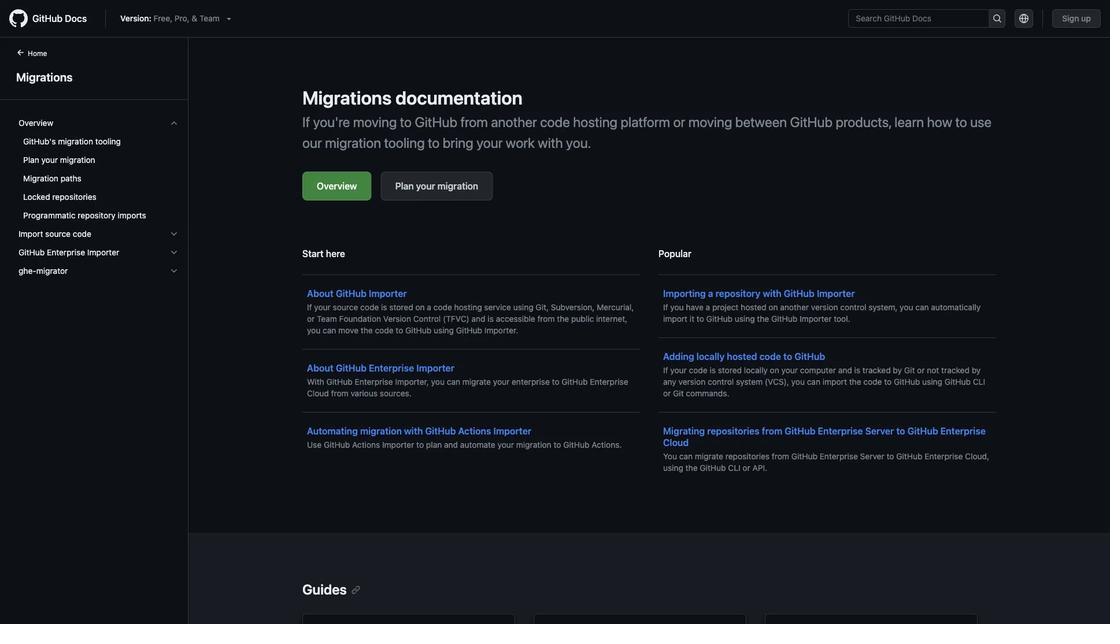 Task type: locate. For each thing, give the bounding box(es) containing it.
our
[[303, 135, 322, 151]]

git left not
[[905, 366, 915, 375]]

cli
[[973, 377, 986, 387], [728, 464, 741, 473]]

adding
[[663, 351, 694, 362]]

accessible
[[496, 314, 535, 324]]

team right &
[[200, 14, 220, 23]]

1 vertical spatial sc 9kayk9 0 image
[[169, 267, 179, 276]]

2 overview element from the top
[[9, 132, 188, 225]]

version: free, pro, & team
[[120, 14, 220, 23]]

overview element
[[9, 114, 188, 225], [9, 132, 188, 225]]

on inside adding locally hosted code to github if your code is stored locally on your computer and is tracked by git or not tracked by any version control system (vcs), you can import the code to github using github cli or git commands.
[[770, 366, 780, 375]]

if
[[303, 114, 310, 130], [307, 303, 312, 312], [663, 303, 668, 312], [663, 366, 668, 375]]

repository down locked repositories link
[[78, 211, 116, 220]]

adding locally hosted code to github if your code is stored locally on your computer and is tracked by git or not tracked by any version control system (vcs), you can import the code to github using github cli or git commands.
[[663, 351, 986, 399]]

importer inside about github enterprise importer with github enterprise importer, you can migrate your enterprise to github enterprise cloud from various sources.
[[417, 363, 455, 374]]

actions up automate
[[458, 426, 491, 437]]

cloud down with
[[307, 389, 329, 399]]

0 horizontal spatial import
[[663, 314, 688, 324]]

0 horizontal spatial with
[[404, 426, 423, 437]]

about up with
[[307, 363, 334, 374]]

can
[[916, 303, 929, 312], [323, 326, 336, 335], [447, 377, 460, 387], [807, 377, 821, 387], [680, 452, 693, 462]]

1 vertical spatial another
[[780, 303, 809, 312]]

0 horizontal spatial stored
[[389, 303, 413, 312]]

migrate down migrating
[[695, 452, 724, 462]]

is down the service
[[488, 314, 494, 324]]

enterprise
[[47, 248, 85, 257], [369, 363, 414, 374], [355, 377, 393, 387], [590, 377, 628, 387], [818, 426, 863, 437], [941, 426, 986, 437], [820, 452, 858, 462], [925, 452, 963, 462]]

plan your migration link for github's migration tooling link
[[14, 151, 183, 169]]

1 vertical spatial repositories
[[708, 426, 760, 437]]

1 vertical spatial import
[[823, 377, 847, 387]]

1 horizontal spatial migrations
[[303, 87, 392, 109]]

about for about github enterprise importer
[[307, 363, 334, 374]]

1 horizontal spatial cli
[[973, 377, 986, 387]]

migrator
[[36, 266, 68, 276]]

0 vertical spatial cloud
[[307, 389, 329, 399]]

sc 9kayk9 0 image for github enterprise importer
[[169, 248, 179, 257]]

is up commands. at the right bottom of page
[[710, 366, 716, 375]]

repositories inside locked repositories link
[[52, 192, 96, 202]]

guides
[[303, 582, 347, 598]]

1 about from the top
[[307, 288, 334, 299]]

hosting up (tfvc)
[[454, 303, 482, 312]]

0 horizontal spatial migrate
[[463, 377, 491, 387]]

migration inside migrations documentation if you're moving to github from another code hosting platform or moving between github products, learn how to use our migration tooling to bring your work with you.
[[325, 135, 381, 151]]

using down project
[[735, 314, 755, 324]]

hosted inside adding locally hosted code to github if your code is stored locally on your computer and is tracked by git or not tracked by any version control system (vcs), you can import the code to github using github cli or git commands.
[[727, 351, 757, 362]]

github enterprise importer
[[19, 248, 119, 257]]

1 vertical spatial team
[[317, 314, 337, 324]]

0 horizontal spatial cloud
[[307, 389, 329, 399]]

if down start
[[307, 303, 312, 312]]

control up 'tool.'
[[841, 303, 867, 312]]

0 vertical spatial cli
[[973, 377, 986, 387]]

stored up version
[[389, 303, 413, 312]]

git down any
[[673, 389, 684, 399]]

2 tracked from the left
[[942, 366, 970, 375]]

on
[[416, 303, 425, 312], [769, 303, 778, 312], [770, 366, 780, 375]]

0 horizontal spatial plan your migration link
[[14, 151, 183, 169]]

1 vertical spatial repository
[[716, 288, 761, 299]]

from inside about github importer if your source code is stored on a code hosting service using git, subversion, mercurial, or team foundation version control (tfvc) and is accessible from the public internet, you can move the code to github using github importer.
[[538, 314, 555, 324]]

1 vertical spatial sc 9kayk9 0 image
[[169, 248, 179, 257]]

is up version
[[381, 303, 387, 312]]

work
[[506, 135, 535, 151]]

repository inside importing a repository with github importer if you have a project hosted on another version control system, you can automatically import it to github using the github importer tool.
[[716, 288, 761, 299]]

0 vertical spatial team
[[200, 14, 220, 23]]

can left automatically
[[916, 303, 929, 312]]

not
[[927, 366, 940, 375]]

a
[[708, 288, 714, 299], [427, 303, 431, 312], [706, 303, 710, 312]]

github's
[[23, 137, 56, 146]]

with inside migrations documentation if you're moving to github from another code hosting platform or moving between github products, learn how to use our migration tooling to bring your work with you.
[[538, 135, 563, 151]]

a inside about github importer if your source code is stored on a code hosting service using git, subversion, mercurial, or team foundation version control (tfvc) and is accessible from the public internet, you can move the code to github using github importer.
[[427, 303, 431, 312]]

or inside migrating repositories from github enterprise server to github enterprise cloud you can migrate repositories from github enterprise server to github enterprise cloud, using the github cli or api.
[[743, 464, 751, 473]]

version inside adding locally hosted code to github if your code is stored locally on your computer and is tracked by git or not tracked by any version control system (vcs), you can import the code to github using github cli or git commands.
[[679, 377, 706, 387]]

1 by from the left
[[893, 366, 902, 375]]

1 vertical spatial git
[[673, 389, 684, 399]]

a right have
[[706, 303, 710, 312]]

1 horizontal spatial plan
[[395, 181, 414, 192]]

and right plan
[[444, 440, 458, 450]]

home link
[[12, 48, 66, 60]]

0 vertical spatial and
[[472, 314, 486, 324]]

importer.
[[485, 326, 518, 335]]

2 vertical spatial with
[[404, 426, 423, 437]]

can right you
[[680, 452, 693, 462]]

on up (vcs),
[[770, 366, 780, 375]]

plan your migration
[[23, 155, 95, 165], [395, 181, 479, 192]]

plan your migration link for "overview" link
[[381, 172, 493, 201]]

0 horizontal spatial actions
[[352, 440, 380, 450]]

moving right the you're
[[353, 114, 397, 130]]

using down not
[[923, 377, 943, 387]]

if down importing
[[663, 303, 668, 312]]

0 horizontal spatial version
[[679, 377, 706, 387]]

plan your migration link inside overview element
[[14, 151, 183, 169]]

how
[[927, 114, 953, 130]]

2 horizontal spatial and
[[839, 366, 852, 375]]

tooling left bring
[[384, 135, 425, 151]]

using down you
[[663, 464, 684, 473]]

migrate
[[463, 377, 491, 387], [695, 452, 724, 462]]

1 vertical spatial plan your migration link
[[381, 172, 493, 201]]

repository up project
[[716, 288, 761, 299]]

0 horizontal spatial team
[[200, 14, 220, 23]]

project
[[713, 303, 739, 312]]

0 horizontal spatial repository
[[78, 211, 116, 220]]

migrations for migrations documentation if you're moving to github from another code hosting platform or moving between github products, learn how to use our migration tooling to bring your work with you.
[[303, 87, 392, 109]]

1 horizontal spatial and
[[472, 314, 486, 324]]

sc 9kayk9 0 image inside github enterprise importer dropdown button
[[169, 248, 179, 257]]

select language: current language is english image
[[1020, 14, 1029, 23]]

1 horizontal spatial migrate
[[695, 452, 724, 462]]

0 vertical spatial server
[[866, 426, 894, 437]]

another
[[491, 114, 537, 130], [780, 303, 809, 312]]

0 vertical spatial git
[[905, 366, 915, 375]]

code
[[540, 114, 570, 130], [73, 229, 91, 239], [360, 303, 379, 312], [434, 303, 452, 312], [375, 326, 394, 335], [760, 351, 781, 362], [689, 366, 708, 375], [864, 377, 882, 387]]

plan your migration link down github's migration tooling on the left top
[[14, 151, 183, 169]]

1 horizontal spatial actions
[[458, 426, 491, 437]]

0 horizontal spatial source
[[45, 229, 71, 239]]

on inside importing a repository with github importer if you have a project hosted on another version control system, you can automatically import it to github using the github importer tool.
[[769, 303, 778, 312]]

hosted inside importing a repository with github importer if you have a project hosted on another version control system, you can automatically import it to github using the github importer tool.
[[741, 303, 767, 312]]

2 vertical spatial repositories
[[726, 452, 770, 462]]

can right importer,
[[447, 377, 460, 387]]

1 horizontal spatial repository
[[716, 288, 761, 299]]

by
[[893, 366, 902, 375], [972, 366, 981, 375]]

github inside github docs link
[[32, 13, 63, 24]]

server
[[866, 426, 894, 437], [860, 452, 885, 462]]

and inside automating migration with github actions importer use github actions importer to plan and automate your migration to github actions.
[[444, 440, 458, 450]]

importer up importer,
[[417, 363, 455, 374]]

importer up version
[[369, 288, 407, 299]]

about for about github importer
[[307, 288, 334, 299]]

2 sc 9kayk9 0 image from the top
[[169, 248, 179, 257]]

migrations inside migrations documentation if you're moving to github from another code hosting platform or moving between github products, learn how to use our migration tooling to bring your work with you.
[[303, 87, 392, 109]]

1 vertical spatial plan your migration
[[395, 181, 479, 192]]

is
[[381, 303, 387, 312], [488, 314, 494, 324], [710, 366, 716, 375], [855, 366, 861, 375]]

source up foundation
[[333, 303, 358, 312]]

1 vertical spatial locally
[[744, 366, 768, 375]]

0 vertical spatial locally
[[697, 351, 725, 362]]

2 sc 9kayk9 0 image from the top
[[169, 267, 179, 276]]

0 horizontal spatial cli
[[728, 464, 741, 473]]

1 vertical spatial plan
[[395, 181, 414, 192]]

you inside about github importer if your source code is stored on a code hosting service using git, subversion, mercurial, or team foundation version control (tfvc) and is accessible from the public internet, you can move the code to github using github importer.
[[307, 326, 321, 335]]

migration down sources.
[[360, 426, 402, 437]]

about inside about github importer if your source code is stored on a code hosting service using git, subversion, mercurial, or team foundation version control (tfvc) and is accessible from the public internet, you can move the code to github using github importer.
[[307, 288, 334, 299]]

1 horizontal spatial tracked
[[942, 366, 970, 375]]

or left the api. at right
[[743, 464, 751, 473]]

source inside about github importer if your source code is stored on a code hosting service using git, subversion, mercurial, or team foundation version control (tfvc) and is accessible from the public internet, you can move the code to github using github importer.
[[333, 303, 358, 312]]

0 vertical spatial sc 9kayk9 0 image
[[169, 230, 179, 239]]

and right computer
[[839, 366, 852, 375]]

1 horizontal spatial source
[[333, 303, 358, 312]]

github's migration tooling
[[23, 137, 121, 146]]

plan your migration inside overview element
[[23, 155, 95, 165]]

0 horizontal spatial tracked
[[863, 366, 891, 375]]

migrations up the you're
[[303, 87, 392, 109]]

1 vertical spatial hosted
[[727, 351, 757, 362]]

from inside migrations documentation if you're moving to github from another code hosting platform or moving between github products, learn how to use our migration tooling to bring your work with you.
[[461, 114, 488, 130]]

1 vertical spatial control
[[708, 377, 734, 387]]

you down importing
[[671, 303, 684, 312]]

the
[[557, 314, 569, 324], [757, 314, 769, 324], [361, 326, 373, 335], [850, 377, 862, 387], [686, 464, 698, 473]]

internet,
[[596, 314, 628, 324]]

team left foundation
[[317, 314, 337, 324]]

import down computer
[[823, 377, 847, 387]]

home
[[28, 49, 47, 57]]

you right (vcs),
[[792, 377, 805, 387]]

0 vertical spatial migrations
[[16, 70, 73, 84]]

stored up the system at the bottom right
[[718, 366, 742, 375]]

0 vertical spatial overview
[[19, 118, 53, 128]]

0 horizontal spatial hosting
[[454, 303, 482, 312]]

tooling inside github's migration tooling link
[[95, 137, 121, 146]]

and down the service
[[472, 314, 486, 324]]

Search GitHub Docs search field
[[849, 10, 989, 27]]

0 horizontal spatial git
[[673, 389, 684, 399]]

importer down the import source code dropdown button
[[87, 248, 119, 257]]

by left not
[[893, 366, 902, 375]]

tooling down "overview" "dropdown button"
[[95, 137, 121, 146]]

hosted up the system at the bottom right
[[727, 351, 757, 362]]

1 vertical spatial cli
[[728, 464, 741, 473]]

on right project
[[769, 303, 778, 312]]

enterprise
[[512, 377, 550, 387]]

can inside importing a repository with github importer if you have a project hosted on another version control system, you can automatically import it to github using the github importer tool.
[[916, 303, 929, 312]]

0 vertical spatial source
[[45, 229, 71, 239]]

repositories
[[52, 192, 96, 202], [708, 426, 760, 437], [726, 452, 770, 462]]

sc 9kayk9 0 image
[[169, 119, 179, 128], [169, 248, 179, 257]]

version up 'tool.'
[[811, 303, 838, 312]]

1 horizontal spatial locally
[[744, 366, 768, 375]]

tracked right not
[[942, 366, 970, 375]]

0 vertical spatial repository
[[78, 211, 116, 220]]

popular
[[659, 248, 692, 259]]

with
[[538, 135, 563, 151], [763, 288, 782, 299], [404, 426, 423, 437]]

1 sc 9kayk9 0 image from the top
[[169, 119, 179, 128]]

team inside about github importer if your source code is stored on a code hosting service using git, subversion, mercurial, or team foundation version control (tfvc) and is accessible from the public internet, you can move the code to github using github importer.
[[317, 314, 337, 324]]

actions
[[458, 426, 491, 437], [352, 440, 380, 450]]

plan your migration up migration paths
[[23, 155, 95, 165]]

0 vertical spatial about
[[307, 288, 334, 299]]

the inside importing a repository with github importer if you have a project hosted on another version control system, you can automatically import it to github using the github importer tool.
[[757, 314, 769, 324]]

1 horizontal spatial git
[[905, 366, 915, 375]]

0 vertical spatial migrate
[[463, 377, 491, 387]]

or left foundation
[[307, 314, 315, 324]]

if inside importing a repository with github importer if you have a project hosted on another version control system, you can automatically import it to github using the github importer tool.
[[663, 303, 668, 312]]

about down start here
[[307, 288, 334, 299]]

from
[[461, 114, 488, 130], [538, 314, 555, 324], [331, 389, 349, 399], [762, 426, 783, 437], [772, 452, 789, 462]]

using inside importing a repository with github importer if you have a project hosted on another version control system, you can automatically import it to github using the github importer tool.
[[735, 314, 755, 324]]

plan your migration link
[[14, 151, 183, 169], [381, 172, 493, 201]]

1 horizontal spatial tooling
[[384, 135, 425, 151]]

migrations down home link
[[16, 70, 73, 84]]

to inside about github importer if your source code is stored on a code hosting service using git, subversion, mercurial, or team foundation version control (tfvc) and is accessible from the public internet, you can move the code to github using github importer.
[[396, 326, 403, 335]]

1 vertical spatial cloud
[[663, 438, 689, 449]]

if up the our
[[303, 114, 310, 130]]

code inside migrations documentation if you're moving to github from another code hosting platform or moving between github products, learn how to use our migration tooling to bring your work with you.
[[540, 114, 570, 130]]

0 horizontal spatial migrations
[[16, 70, 73, 84]]

1 horizontal spatial another
[[780, 303, 809, 312]]

1 tracked from the left
[[863, 366, 891, 375]]

plan inside migrations element
[[23, 155, 39, 165]]

0 vertical spatial hosting
[[573, 114, 618, 130]]

1 horizontal spatial with
[[538, 135, 563, 151]]

tooling
[[384, 135, 425, 151], [95, 137, 121, 146]]

0 vertical spatial control
[[841, 303, 867, 312]]

hosting up you.
[[573, 114, 618, 130]]

if up any
[[663, 366, 668, 375]]

0 horizontal spatial and
[[444, 440, 458, 450]]

tracked left not
[[863, 366, 891, 375]]

using
[[513, 303, 534, 312], [735, 314, 755, 324], [434, 326, 454, 335], [923, 377, 943, 387], [663, 464, 684, 473]]

overview inside "dropdown button"
[[19, 118, 53, 128]]

control
[[413, 314, 441, 324]]

you right 'system,'
[[900, 303, 914, 312]]

you right importer,
[[431, 377, 445, 387]]

to
[[400, 114, 412, 130], [956, 114, 968, 130], [428, 135, 440, 151], [697, 314, 704, 324], [396, 326, 403, 335], [784, 351, 793, 362], [552, 377, 560, 387], [885, 377, 892, 387], [897, 426, 906, 437], [417, 440, 424, 450], [554, 440, 561, 450], [887, 452, 894, 462]]

control
[[841, 303, 867, 312], [708, 377, 734, 387]]

by right not
[[972, 366, 981, 375]]

you
[[663, 452, 677, 462]]

0 vertical spatial sc 9kayk9 0 image
[[169, 119, 179, 128]]

1 horizontal spatial overview
[[317, 181, 357, 192]]

or inside migrations documentation if you're moving to github from another code hosting platform or moving between github products, learn how to use our migration tooling to bring your work with you.
[[674, 114, 686, 130]]

2 horizontal spatial with
[[763, 288, 782, 299]]

on for importing a repository with github importer
[[769, 303, 778, 312]]

ghe-migrator
[[19, 266, 68, 276]]

migration down the you're
[[325, 135, 381, 151]]

source down programmatic
[[45, 229, 71, 239]]

1 horizontal spatial team
[[317, 314, 337, 324]]

0 horizontal spatial by
[[893, 366, 902, 375]]

0 vertical spatial plan your migration link
[[14, 151, 183, 169]]

foundation
[[339, 314, 381, 324]]

can down computer
[[807, 377, 821, 387]]

can left move
[[323, 326, 336, 335]]

with
[[307, 377, 324, 387]]

1 vertical spatial hosting
[[454, 303, 482, 312]]

0 vertical spatial with
[[538, 135, 563, 151]]

1 vertical spatial stored
[[718, 366, 742, 375]]

and inside adding locally hosted code to github if your code is stored locally on your computer and is tracked by git or not tracked by any version control system (vcs), you can import the code to github using github cli or git commands.
[[839, 366, 852, 375]]

cloud inside migrating repositories from github enterprise server to github enterprise cloud you can migrate repositories from github enterprise server to github enterprise cloud, using the github cli or api.
[[663, 438, 689, 449]]

cloud down migrating
[[663, 438, 689, 449]]

cloud,
[[965, 452, 990, 462]]

can inside about github enterprise importer with github enterprise importer, you can migrate your enterprise to github enterprise cloud from various sources.
[[447, 377, 460, 387]]

1 horizontal spatial plan your migration
[[395, 181, 479, 192]]

control inside adding locally hosted code to github if your code is stored locally on your computer and is tracked by git or not tracked by any version control system (vcs), you can import the code to github using github cli or git commands.
[[708, 377, 734, 387]]

system,
[[869, 303, 898, 312]]

1 horizontal spatial plan your migration link
[[381, 172, 493, 201]]

2 vertical spatial and
[[444, 440, 458, 450]]

importer up 'tool.'
[[817, 288, 855, 299]]

and
[[472, 314, 486, 324], [839, 366, 852, 375], [444, 440, 458, 450]]

0 vertical spatial version
[[811, 303, 838, 312]]

hosting inside migrations documentation if you're moving to github from another code hosting platform or moving between github products, learn how to use our migration tooling to bring your work with you.
[[573, 114, 618, 130]]

0 vertical spatial hosted
[[741, 303, 767, 312]]

import
[[663, 314, 688, 324], [823, 377, 847, 387]]

about
[[307, 288, 334, 299], [307, 363, 334, 374]]

about github importer if your source code is stored on a code hosting service using git, subversion, mercurial, or team foundation version control (tfvc) and is accessible from the public internet, you can move the code to github using github importer.
[[307, 288, 634, 335]]

overview down the our
[[317, 181, 357, 192]]

sc 9kayk9 0 image inside "overview" "dropdown button"
[[169, 119, 179, 128]]

1 horizontal spatial cloud
[[663, 438, 689, 449]]

0 horizontal spatial locally
[[697, 351, 725, 362]]

overview link
[[303, 172, 372, 201]]

sc 9kayk9 0 image
[[169, 230, 179, 239], [169, 267, 179, 276]]

1 sc 9kayk9 0 image from the top
[[169, 230, 179, 239]]

you inside adding locally hosted code to github if your code is stored locally on your computer and is tracked by git or not tracked by any version control system (vcs), you can import the code to github using github cli or git commands.
[[792, 377, 805, 387]]

actions down 'automating' on the left bottom
[[352, 440, 380, 450]]

overview up github's
[[19, 118, 53, 128]]

importing
[[663, 288, 706, 299]]

platform
[[621, 114, 670, 130]]

migrations link
[[14, 68, 174, 86]]

1 vertical spatial version
[[679, 377, 706, 387]]

1 vertical spatial actions
[[352, 440, 380, 450]]

version up commands. at the right bottom of page
[[679, 377, 706, 387]]

tooling inside migrations documentation if you're moving to github from another code hosting platform or moving between github products, learn how to use our migration tooling to bring your work with you.
[[384, 135, 425, 151]]

sc 9kayk9 0 image inside the import source code dropdown button
[[169, 230, 179, 239]]

0 vertical spatial stored
[[389, 303, 413, 312]]

hosting
[[573, 114, 618, 130], [454, 303, 482, 312]]

migrate left enterprise
[[463, 377, 491, 387]]

your inside about github enterprise importer with github enterprise importer, you can migrate your enterprise to github enterprise cloud from various sources.
[[493, 377, 510, 387]]

0 vertical spatial import
[[663, 314, 688, 324]]

0 horizontal spatial tooling
[[95, 137, 121, 146]]

1 horizontal spatial import
[[823, 377, 847, 387]]

source
[[45, 229, 71, 239], [333, 303, 358, 312]]

None search field
[[849, 9, 1006, 28]]

import inside importing a repository with github importer if you have a project hosted on another version control system, you can automatically import it to github using the github importer tool.
[[663, 314, 688, 324]]

sc 9kayk9 0 image inside "ghe-migrator" dropdown button
[[169, 267, 179, 276]]

import inside adding locally hosted code to github if your code is stored locally on your computer and is tracked by git or not tracked by any version control system (vcs), you can import the code to github using github cli or git commands.
[[823, 377, 847, 387]]

a up control
[[427, 303, 431, 312]]

search image
[[993, 14, 1002, 23]]

import left the it
[[663, 314, 688, 324]]

1 overview element from the top
[[9, 114, 188, 225]]

sc 9kayk9 0 image for import source code
[[169, 230, 179, 239]]

tracked
[[863, 366, 891, 375], [942, 366, 970, 375]]

1 horizontal spatial control
[[841, 303, 867, 312]]

1 horizontal spatial hosting
[[573, 114, 618, 130]]

0 vertical spatial actions
[[458, 426, 491, 437]]

1 vertical spatial and
[[839, 366, 852, 375]]

about inside about github enterprise importer with github enterprise importer, you can migrate your enterprise to github enterprise cloud from various sources.
[[307, 363, 334, 374]]

1 horizontal spatial stored
[[718, 366, 742, 375]]

the inside adding locally hosted code to github if your code is stored locally on your computer and is tracked by git or not tracked by any version control system (vcs), you can import the code to github using github cli or git commands.
[[850, 377, 862, 387]]

0 horizontal spatial plan your migration
[[23, 155, 95, 165]]

hosted right project
[[741, 303, 767, 312]]

0 horizontal spatial moving
[[353, 114, 397, 130]]

cloud
[[307, 389, 329, 399], [663, 438, 689, 449]]

sc 9kayk9 0 image for overview
[[169, 119, 179, 128]]

locally up the system at the bottom right
[[744, 366, 768, 375]]

cloud inside about github enterprise importer with github enterprise importer, you can migrate your enterprise to github enterprise cloud from various sources.
[[307, 389, 329, 399]]

stored
[[389, 303, 413, 312], [718, 366, 742, 375]]

control up commands. at the right bottom of page
[[708, 377, 734, 387]]

or right platform
[[674, 114, 686, 130]]

bring
[[443, 135, 474, 151]]

migrations for migrations
[[16, 70, 73, 84]]

plan your migration link down bring
[[381, 172, 493, 201]]

subversion,
[[551, 303, 595, 312]]

git
[[905, 366, 915, 375], [673, 389, 684, 399]]

or
[[674, 114, 686, 130], [307, 314, 315, 324], [917, 366, 925, 375], [663, 389, 671, 399], [743, 464, 751, 473]]

moving left between on the top right
[[689, 114, 733, 130]]

plan your migration down bring
[[395, 181, 479, 192]]

0 vertical spatial plan your migration
[[23, 155, 95, 165]]

you left move
[[307, 326, 321, 335]]

overview element containing overview
[[9, 114, 188, 225]]

on up control
[[416, 303, 425, 312]]

locally right adding
[[697, 351, 725, 362]]

1 vertical spatial with
[[763, 288, 782, 299]]

2 about from the top
[[307, 363, 334, 374]]

1 vertical spatial about
[[307, 363, 334, 374]]

0 horizontal spatial control
[[708, 377, 734, 387]]



Task type: vqa. For each thing, say whether or not it's contained in the screenshot.
using
yes



Task type: describe. For each thing, give the bounding box(es) containing it.
1 moving from the left
[[353, 114, 397, 130]]

version inside importing a repository with github importer if you have a project hosted on another version control system, you can automatically import it to github using the github importer tool.
[[811, 303, 838, 312]]

importer left plan
[[382, 440, 414, 450]]

is right computer
[[855, 366, 861, 375]]

locked
[[23, 192, 50, 202]]

use
[[971, 114, 992, 130]]

github's migration tooling link
[[14, 132, 183, 151]]

programmatic
[[23, 211, 76, 220]]

version:
[[120, 14, 151, 23]]

importer inside about github importer if your source code is stored on a code hosting service using git, subversion, mercurial, or team foundation version control (tfvc) and is accessible from the public internet, you can move the code to github using github importer.
[[369, 288, 407, 299]]

migrating
[[663, 426, 705, 437]]

programmatic repository imports
[[23, 211, 146, 220]]

automatically
[[931, 303, 981, 312]]

(vcs),
[[765, 377, 789, 387]]

sign up link
[[1053, 9, 1101, 28]]

between
[[736, 114, 787, 130]]

import
[[19, 229, 43, 239]]

importing a repository with github importer if you have a project hosted on another version control system, you can automatically import it to github using the github importer tool.
[[663, 288, 981, 324]]

can inside about github importer if your source code is stored on a code hosting service using git, subversion, mercurial, or team foundation version control (tfvc) and is accessible from the public internet, you can move the code to github using github importer.
[[323, 326, 336, 335]]

another inside importing a repository with github importer if you have a project hosted on another version control system, you can automatically import it to github using the github importer tool.
[[780, 303, 809, 312]]

using inside adding locally hosted code to github if your code is stored locally on your computer and is tracked by git or not tracked by any version control system (vcs), you can import the code to github using github cli or git commands.
[[923, 377, 943, 387]]

importer,
[[395, 377, 429, 387]]

2 by from the left
[[972, 366, 981, 375]]

pro,
[[175, 14, 189, 23]]

another inside migrations documentation if you're moving to github from another code hosting platform or moving between github products, learn how to use our migration tooling to bring your work with you.
[[491, 114, 537, 130]]

actions.
[[592, 440, 622, 450]]

git,
[[536, 303, 549, 312]]

your inside automating migration with github actions importer use github actions importer to plan and automate your migration to github actions.
[[498, 440, 514, 450]]

migration paths
[[23, 174, 81, 183]]

docs
[[65, 13, 87, 24]]

migration down bring
[[438, 181, 479, 192]]

github enterprise importer button
[[14, 244, 183, 262]]

sc 9kayk9 0 image for ghe-migrator
[[169, 267, 179, 276]]

on for adding locally hosted code to github
[[770, 366, 780, 375]]

hosting inside about github importer if your source code is stored on a code hosting service using git, subversion, mercurial, or team foundation version control (tfvc) and is accessible from the public internet, you can move the code to github using github importer.
[[454, 303, 482, 312]]

automate
[[460, 440, 496, 450]]

sources.
[[380, 389, 412, 399]]

have
[[686, 303, 704, 312]]

you're
[[313, 114, 350, 130]]

free,
[[154, 14, 172, 23]]

various
[[351, 389, 378, 399]]

locked repositories link
[[14, 188, 183, 206]]

migration down "overview" "dropdown button"
[[58, 137, 93, 146]]

code inside the import source code dropdown button
[[73, 229, 91, 239]]

can inside adding locally hosted code to github if your code is stored locally on your computer and is tracked by git or not tracked by any version control system (vcs), you can import the code to github using github cli or git commands.
[[807, 377, 821, 387]]

guides link
[[303, 582, 361, 598]]

(tfvc)
[[443, 314, 470, 324]]

tool.
[[834, 314, 851, 324]]

with inside automating migration with github actions importer use github actions importer to plan and automate your migration to github actions.
[[404, 426, 423, 437]]

computer
[[800, 366, 836, 375]]

with inside importing a repository with github importer if you have a project hosted on another version control system, you can automatically import it to github using the github importer tool.
[[763, 288, 782, 299]]

programmatic repository imports link
[[14, 206, 183, 225]]

can inside migrating repositories from github enterprise server to github enterprise cloud you can migrate repositories from github enterprise server to github enterprise cloud, using the github cli or api.
[[680, 452, 693, 462]]

up
[[1082, 14, 1091, 23]]

learn
[[895, 114, 924, 130]]

version
[[383, 314, 411, 324]]

start
[[303, 248, 324, 259]]

the inside migrating repositories from github enterprise server to github enterprise cloud you can migrate repositories from github enterprise server to github enterprise cloud, using the github cli or api.
[[686, 464, 698, 473]]

migration paths link
[[14, 169, 183, 188]]

migration right automate
[[516, 440, 552, 450]]

github docs
[[32, 13, 87, 24]]

importer up automate
[[494, 426, 532, 437]]

products,
[[836, 114, 892, 130]]

your inside migrations element
[[41, 155, 58, 165]]

or left not
[[917, 366, 925, 375]]

repositories for locked
[[52, 192, 96, 202]]

github inside github enterprise importer dropdown button
[[19, 248, 45, 257]]

public
[[571, 314, 594, 324]]

to inside importing a repository with github importer if you have a project hosted on another version control system, you can automatically import it to github using the github importer tool.
[[697, 314, 704, 324]]

it
[[690, 314, 695, 324]]

enterprise inside dropdown button
[[47, 248, 85, 257]]

import source code
[[19, 229, 91, 239]]

a up project
[[708, 288, 714, 299]]

system
[[736, 377, 763, 387]]

here
[[326, 248, 345, 259]]

using up the "accessible"
[[513, 303, 534, 312]]

source inside dropdown button
[[45, 229, 71, 239]]

paths
[[61, 174, 81, 183]]

automating migration with github actions importer use github actions importer to plan and automate your migration to github actions.
[[307, 426, 622, 450]]

&
[[192, 14, 197, 23]]

control inside importing a repository with github importer if you have a project hosted on another version control system, you can automatically import it to github using the github importer tool.
[[841, 303, 867, 312]]

using down (tfvc)
[[434, 326, 454, 335]]

migrations documentation if you're moving to github from another code hosting platform or moving between github products, learn how to use our migration tooling to bring your work with you.
[[303, 87, 992, 151]]

use
[[307, 440, 322, 450]]

plan
[[426, 440, 442, 450]]

if inside adding locally hosted code to github if your code is stored locally on your computer and is tracked by git or not tracked by any version control system (vcs), you can import the code to github using github cli or git commands.
[[663, 366, 668, 375]]

overview button
[[14, 114, 183, 132]]

if inside migrations documentation if you're moving to github from another code hosting platform or moving between github products, learn how to use our migration tooling to bring your work with you.
[[303, 114, 310, 130]]

on inside about github importer if your source code is stored on a code hosting service using git, subversion, mercurial, or team foundation version control (tfvc) and is accessible from the public internet, you can move the code to github using github importer.
[[416, 303, 425, 312]]

stored inside about github importer if your source code is stored on a code hosting service using git, subversion, mercurial, or team foundation version control (tfvc) and is accessible from the public internet, you can move the code to github using github importer.
[[389, 303, 413, 312]]

migration
[[23, 174, 58, 183]]

1 vertical spatial overview
[[317, 181, 357, 192]]

mercurial,
[[597, 303, 634, 312]]

2 moving from the left
[[689, 114, 733, 130]]

using inside migrating repositories from github enterprise server to github enterprise cloud you can migrate repositories from github enterprise server to github enterprise cloud, using the github cli or api.
[[663, 464, 684, 473]]

automating
[[307, 426, 358, 437]]

migrating repositories from github enterprise server to github enterprise cloud you can migrate repositories from github enterprise server to github enterprise cloud, using the github cli or api.
[[663, 426, 990, 473]]

ghe-migrator button
[[14, 262, 183, 281]]

move
[[338, 326, 359, 335]]

triangle down image
[[224, 14, 234, 23]]

import source code button
[[14, 225, 183, 244]]

ghe-
[[19, 266, 36, 276]]

github docs link
[[9, 9, 96, 28]]

sign up
[[1063, 14, 1091, 23]]

importer left 'tool.'
[[800, 314, 832, 324]]

any
[[663, 377, 677, 387]]

from inside about github enterprise importer with github enterprise importer, you can migrate your enterprise to github enterprise cloud from various sources.
[[331, 389, 349, 399]]

you inside about github enterprise importer with github enterprise importer, you can migrate your enterprise to github enterprise cloud from various sources.
[[431, 377, 445, 387]]

stored inside adding locally hosted code to github if your code is stored locally on your computer and is tracked by git or not tracked by any version control system (vcs), you can import the code to github using github cli or git commands.
[[718, 366, 742, 375]]

your inside migrations documentation if you're moving to github from another code hosting platform or moving between github products, learn how to use our migration tooling to bring your work with you.
[[477, 135, 503, 151]]

migrations element
[[0, 47, 189, 624]]

start here
[[303, 248, 345, 259]]

about github enterprise importer with github enterprise importer, you can migrate your enterprise to github enterprise cloud from various sources.
[[307, 363, 628, 399]]

or inside about github importer if your source code is stored on a code hosting service using git, subversion, mercurial, or team foundation version control (tfvc) and is accessible from the public internet, you can move the code to github using github importer.
[[307, 314, 315, 324]]

repositories for migrating
[[708, 426, 760, 437]]

migration down github's migration tooling on the left top
[[60, 155, 95, 165]]

imports
[[118, 211, 146, 220]]

documentation
[[396, 87, 523, 109]]

your inside about github importer if your source code is stored on a code hosting service using git, subversion, mercurial, or team foundation version control (tfvc) and is accessible from the public internet, you can move the code to github using github importer.
[[314, 303, 331, 312]]

to inside about github enterprise importer with github enterprise importer, you can migrate your enterprise to github enterprise cloud from various sources.
[[552, 377, 560, 387]]

repository inside overview element
[[78, 211, 116, 220]]

api.
[[753, 464, 768, 473]]

sign
[[1063, 14, 1080, 23]]

you.
[[566, 135, 591, 151]]

migrate inside migrating repositories from github enterprise server to github enterprise cloud you can migrate repositories from github enterprise server to github enterprise cloud, using the github cli or api.
[[695, 452, 724, 462]]

service
[[484, 303, 511, 312]]

migrate inside about github enterprise importer with github enterprise importer, you can migrate your enterprise to github enterprise cloud from various sources.
[[463, 377, 491, 387]]

importer inside dropdown button
[[87, 248, 119, 257]]

1 vertical spatial server
[[860, 452, 885, 462]]

overview element containing github's migration tooling
[[9, 132, 188, 225]]

or down any
[[663, 389, 671, 399]]

if inside about github importer if your source code is stored on a code hosting service using git, subversion, mercurial, or team foundation version control (tfvc) and is accessible from the public internet, you can move the code to github using github importer.
[[307, 303, 312, 312]]

cli inside migrating repositories from github enterprise server to github enterprise cloud you can migrate repositories from github enterprise server to github enterprise cloud, using the github cli or api.
[[728, 464, 741, 473]]

cli inside adding locally hosted code to github if your code is stored locally on your computer and is tracked by git or not tracked by any version control system (vcs), you can import the code to github using github cli or git commands.
[[973, 377, 986, 387]]

and inside about github importer if your source code is stored on a code hosting service using git, subversion, mercurial, or team foundation version control (tfvc) and is accessible from the public internet, you can move the code to github using github importer.
[[472, 314, 486, 324]]



